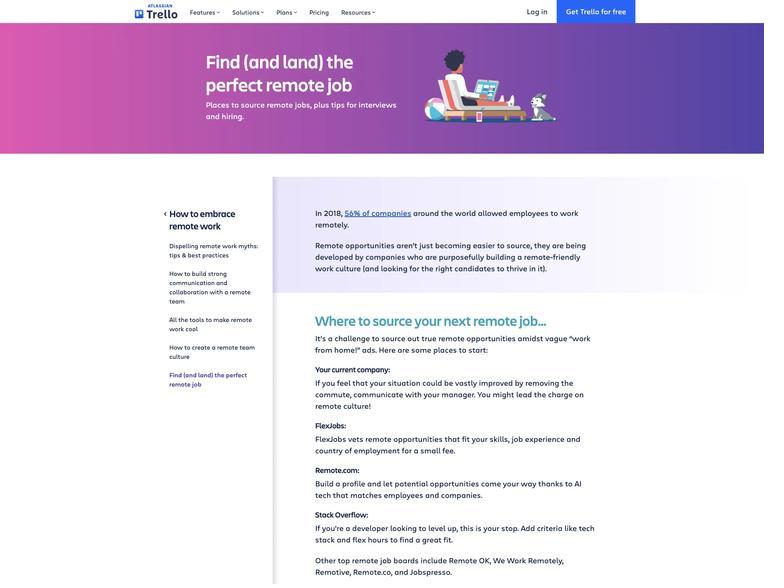 Task type: describe. For each thing, give the bounding box(es) containing it.
stop.
[[502, 523, 519, 533]]

way
[[521, 478, 537, 489]]

country
[[316, 445, 343, 456]]

your inside the stack overflow: if you're a developer looking to level up, this is your stop. add criteria like tech stack and flex hours to find a great fit.
[[484, 523, 500, 533]]

aren't
[[397, 240, 418, 251]]

becoming
[[435, 240, 471, 251]]

improved
[[479, 378, 513, 388]]

remotely,
[[528, 555, 564, 566]]

and inside 'other top remote job boards include remote ok, we work remotely, remotive, remote.co, and jobspresso.'
[[395, 567, 409, 577]]

strong
[[208, 269, 227, 277]]

might
[[493, 389, 515, 400]]

your inside where to source your next remote job… it's a challenge to source out true remote opportunities amidst vague "work from home!" ads. here are some places to start:
[[415, 311, 442, 330]]

remote inside find (and land) the perfect remote job
[[169, 380, 191, 389]]

to inside all the tools to make remote work cool
[[206, 316, 212, 324]]

looking inside the stack overflow: if you're a developer looking to level up, this is your stop. add criteria like tech stack and flex hours to find a great fit.
[[390, 523, 417, 533]]

to inside how to create a remote team culture
[[184, 343, 191, 351]]

remote.com: build a profile and let potential opportunities come your way thanks to ai tech that matches employees and companies.
[[316, 465, 582, 500]]

friendly
[[553, 252, 581, 262]]

in inside remote opportunities aren't just becoming easier to source, they are being developed by companies who are purposefully building a remote-friendly work culture (and looking for the right candidates to thrive in it).
[[530, 263, 536, 274]]

team inside how to create a remote team culture
[[240, 343, 255, 351]]

ai
[[575, 478, 582, 489]]

get
[[566, 6, 579, 16]]

world
[[455, 208, 476, 218]]

ads.
[[362, 345, 377, 355]]

of inside flexjobs: flexjobs vets remote opportunities that fit your skills, job experience and country of employment for a small fee.
[[345, 445, 352, 456]]

56% of companies link
[[345, 208, 412, 218]]

job…
[[520, 311, 547, 330]]

collaboration
[[169, 288, 208, 296]]

profile
[[342, 478, 366, 489]]

remote inside 'other top remote job boards include remote ok, we work remotely, remotive, remote.co, and jobspresso.'
[[449, 555, 477, 566]]

in
[[316, 208, 322, 218]]

and left let
[[368, 478, 382, 489]]

find (and land) the perfect remote job link
[[169, 367, 261, 392]]

in 2018, 56% of companies
[[316, 208, 412, 218]]

team inside how to build strong communication and collaboration with a remote team
[[169, 297, 185, 305]]

other top remote job boards include remote ok, we work remotely, remotive, remote.co, and jobspresso.
[[316, 555, 564, 577]]

build
[[316, 478, 334, 489]]

remote inside remote opportunities aren't just becoming easier to source, they are being developed by companies who are purposefully building a remote-friendly work culture (and looking for the right candidates to thrive in it).
[[316, 240, 344, 251]]

plans
[[277, 8, 293, 16]]

the inside find (and land) the perfect remote job places to source remote jobs, plus tips for interviews and hiring.
[[327, 49, 354, 73]]

land) for find (and land) the perfect remote job places to source remote jobs, plus tips for interviews and hiring.
[[283, 49, 324, 73]]

it).
[[538, 263, 547, 274]]

developer
[[353, 523, 389, 533]]

a inside where to source your next remote job… it's a challenge to source out true remote opportunities amidst vague "work from home!" ads. here are some places to start:
[[328, 333, 333, 344]]

could
[[423, 378, 443, 388]]

and inside the stack overflow: if you're a developer looking to level up, this is your stop. add criteria like tech stack and flex hours to find a great fit.
[[337, 535, 351, 545]]

remote inside how to create a remote team culture
[[217, 343, 238, 351]]

find
[[400, 535, 414, 545]]

companies inside remote opportunities aren't just becoming easier to source, they are being developed by companies who are purposefully building a remote-friendly work culture (and looking for the right candidates to thrive in it).
[[366, 252, 406, 262]]

trello
[[581, 6, 600, 16]]

atlassian trello image
[[135, 4, 178, 19]]

you
[[478, 389, 491, 400]]

overflow:
[[335, 510, 369, 520]]

how for how to embrace remote work
[[169, 208, 189, 220]]

being
[[566, 240, 587, 251]]

and inside find (and land) the perfect remote job places to source remote jobs, plus tips for interviews and hiring.
[[206, 111, 220, 121]]

from
[[316, 345, 333, 355]]

all
[[169, 316, 177, 324]]

around
[[414, 208, 439, 218]]

your up communicate on the bottom
[[370, 378, 386, 388]]

0 vertical spatial are
[[553, 240, 564, 251]]

level
[[429, 523, 446, 533]]

get trello for free link
[[557, 0, 636, 23]]

tips inside find (and land) the perfect remote job places to source remote jobs, plus tips for interviews and hiring.
[[331, 100, 345, 110]]

feel
[[337, 378, 351, 388]]

source inside find (and land) the perfect remote job places to source remote jobs, plus tips for interviews and hiring.
[[241, 100, 265, 110]]

that inside remote.com: build a profile and let potential opportunities come your way thanks to ai tech that matches employees and companies.
[[333, 490, 349, 500]]

remote inside flexjobs: flexjobs vets remote opportunities that fit your skills, job experience and country of employment for a small fee.
[[366, 434, 392, 444]]

remote inside the dispelling remote work myths: tips & best practices
[[200, 242, 221, 250]]

places
[[434, 345, 457, 355]]

great
[[423, 535, 442, 545]]

(and for find (and land) the perfect remote job places to source remote jobs, plus tips for interviews and hiring.
[[244, 49, 280, 73]]

we
[[494, 555, 506, 566]]

remotely.
[[316, 219, 349, 230]]

to inside the around the world allowed employees to work remotely.
[[551, 208, 559, 218]]

how for how to build strong communication and collaboration with a remote team
[[169, 269, 183, 277]]

hours
[[368, 535, 389, 545]]

employees inside remote.com: build a profile and let potential opportunities come your way thanks to ai tech that matches employees and companies.
[[384, 490, 424, 500]]

log in
[[527, 6, 548, 16]]

out
[[408, 333, 420, 344]]

looking inside remote opportunities aren't just becoming easier to source, they are being developed by companies who are purposefully building a remote-friendly work culture (and looking for the right candidates to thrive in it).
[[381, 263, 408, 274]]

a inside remote.com: build a profile and let potential opportunities come your way thanks to ai tech that matches employees and companies.
[[336, 478, 341, 489]]

features
[[190, 8, 216, 16]]

stack
[[316, 510, 334, 520]]

hiring.
[[222, 111, 244, 121]]

vets
[[348, 434, 364, 444]]

communicate
[[354, 389, 404, 400]]

to inside how to build strong communication and collaboration with a remote team
[[184, 269, 191, 277]]

it's
[[316, 333, 326, 344]]

build
[[192, 269, 207, 277]]

you
[[322, 378, 335, 388]]

find for find (and land) the perfect remote job
[[169, 371, 182, 379]]

how to build strong communication and collaboration with a remote team
[[169, 269, 251, 305]]

that inside your current company: if you feel that your situation could be vastly improved by removing the commute, communicate with your manager. you might lead the charge on remote culture!
[[353, 378, 368, 388]]

dispelling remote work myths: tips & best practices
[[169, 242, 258, 259]]

work inside all the tools to make remote work cool
[[169, 325, 184, 333]]

features button
[[184, 0, 226, 23]]

land) for find (and land) the perfect remote job
[[198, 371, 213, 379]]

job inside 'other top remote job boards include remote ok, we work remotely, remotive, remote.co, and jobspresso.'
[[380, 555, 392, 566]]

culture!
[[344, 401, 371, 411]]

culture inside how to create a remote team culture
[[169, 352, 190, 360]]

your inside flexjobs: flexjobs vets remote opportunities that fit your skills, job experience and country of employment for a small fee.
[[472, 434, 488, 444]]

interviews
[[359, 100, 397, 110]]

with inside your current company: if you feel that your situation could be vastly improved by removing the commute, communicate with your manager. you might lead the charge on remote culture!
[[406, 389, 422, 400]]

thrive
[[507, 263, 528, 274]]

employment
[[354, 445, 400, 456]]

solutions button
[[226, 0, 271, 23]]

other
[[316, 555, 336, 566]]

if inside your current company: if you feel that your situation could be vastly improved by removing the commute, communicate with your manager. you might lead the charge on remote culture!
[[316, 378, 320, 388]]

0 vertical spatial in
[[542, 6, 548, 16]]

pricing
[[310, 8, 329, 16]]

the inside the around the world allowed employees to work remotely.
[[441, 208, 453, 218]]

how for how to create a remote team culture
[[169, 343, 183, 351]]

remote inside how to build strong communication and collaboration with a remote team
[[230, 288, 251, 296]]

get trello for free
[[566, 6, 627, 16]]

job inside flexjobs: flexjobs vets remote opportunities that fit your skills, job experience and country of employment for a small fee.
[[512, 434, 523, 444]]

like
[[565, 523, 577, 533]]

how to build strong communication and collaboration with a remote team link
[[169, 266, 261, 309]]

to inside how to embrace remote work
[[190, 208, 199, 220]]

work inside remote opportunities aren't just becoming easier to source, they are being developed by companies who are purposefully building a remote-friendly work culture (and looking for the right candidates to thrive in it).
[[316, 263, 334, 274]]

developed
[[316, 252, 353, 262]]

the inside remote opportunities aren't just becoming easier to source, they are being developed by companies who are purposefully building a remote-friendly work culture (and looking for the right candidates to thrive in it).
[[422, 263, 434, 274]]

0 vertical spatial of
[[363, 208, 370, 218]]

where
[[316, 311, 356, 330]]

work
[[507, 555, 527, 566]]

just
[[420, 240, 434, 251]]

how to create a remote team culture
[[169, 343, 255, 360]]

candidates
[[455, 263, 495, 274]]

matches
[[351, 490, 382, 500]]



Task type: locate. For each thing, give the bounding box(es) containing it.
2 vertical spatial how
[[169, 343, 183, 351]]

add
[[521, 523, 535, 533]]

1 horizontal spatial employees
[[510, 208, 549, 218]]

0 vertical spatial with
[[210, 288, 223, 296]]

1 horizontal spatial tips
[[331, 100, 345, 110]]

source up out
[[373, 311, 413, 330]]

0 vertical spatial looking
[[381, 263, 408, 274]]

remote.co,
[[353, 567, 393, 577]]

a
[[518, 252, 523, 262], [225, 288, 228, 296], [328, 333, 333, 344], [212, 343, 216, 351], [414, 445, 419, 456], [336, 478, 341, 489], [346, 523, 351, 533], [416, 535, 421, 545]]

find inside find (and land) the perfect remote job
[[169, 371, 182, 379]]

0 vertical spatial source
[[241, 100, 265, 110]]

your right the is
[[484, 523, 500, 533]]

skills,
[[490, 434, 510, 444]]

work up practices
[[222, 242, 237, 250]]

0 vertical spatial tech
[[316, 490, 331, 500]]

employees up source,
[[510, 208, 549, 218]]

1 vertical spatial (and
[[363, 263, 379, 274]]

perfect up places
[[206, 72, 263, 96]]

with down the situation
[[406, 389, 422, 400]]

tips left &
[[169, 251, 180, 259]]

remote left ok,
[[449, 555, 477, 566]]

source,
[[507, 240, 533, 251]]

make
[[214, 316, 230, 324]]

a left small
[[414, 445, 419, 456]]

companies left around
[[372, 208, 412, 218]]

with inside how to build strong communication and collaboration with a remote team
[[210, 288, 223, 296]]

challenge
[[335, 333, 370, 344]]

by inside remote opportunities aren't just becoming easier to source, they are being developed by companies who are purposefully building a remote-friendly work culture (and looking for the right candidates to thrive in it).
[[355, 252, 364, 262]]

0 horizontal spatial find
[[169, 371, 182, 379]]

removing
[[526, 378, 560, 388]]

solutions
[[232, 8, 260, 16]]

2 if from the top
[[316, 523, 320, 533]]

how to embrace remote work
[[169, 208, 236, 232]]

remote inside your current company: if you feel that your situation could be vastly improved by removing the commute, communicate with your manager. you might lead the charge on remote culture!
[[316, 401, 342, 411]]

perfect
[[206, 72, 263, 96], [226, 371, 247, 379]]

remote inside 'other top remote job boards include remote ok, we work remotely, remotive, remote.co, and jobspresso.'
[[352, 555, 379, 566]]

for left "free" at the right top of the page
[[602, 6, 611, 16]]

2 vertical spatial are
[[398, 345, 410, 355]]

1 horizontal spatial in
[[542, 6, 548, 16]]

tech right like
[[579, 523, 595, 533]]

cool
[[186, 325, 198, 333]]

0 vertical spatial land)
[[283, 49, 324, 73]]

is
[[476, 523, 482, 533]]

looking up find
[[390, 523, 417, 533]]

a down overflow:
[[346, 523, 351, 533]]

0 horizontal spatial team
[[169, 297, 185, 305]]

0 horizontal spatial that
[[333, 490, 349, 500]]

charge
[[548, 389, 573, 400]]

companies down the aren't
[[366, 252, 406, 262]]

job up remote.co,
[[380, 555, 392, 566]]

let
[[383, 478, 393, 489]]

1 horizontal spatial land)
[[283, 49, 324, 73]]

criteria
[[537, 523, 563, 533]]

how inside how to build strong communication and collaboration with a remote team
[[169, 269, 183, 277]]

0 horizontal spatial tech
[[316, 490, 331, 500]]

and left flex
[[337, 535, 351, 545]]

for inside remote opportunities aren't just becoming easier to source, they are being developed by companies who are purposefully building a remote-friendly work culture (and looking for the right candidates to thrive in it).
[[410, 263, 420, 274]]

purposefully
[[439, 252, 485, 262]]

flexjobs:
[[316, 420, 346, 431]]

0 vertical spatial team
[[169, 297, 185, 305]]

are up friendly
[[553, 240, 564, 251]]

0 vertical spatial perfect
[[206, 72, 263, 96]]

tech inside the stack overflow: if you're a developer looking to level up, this is your stop. add criteria like tech stack and flex hours to find a great fit.
[[579, 523, 595, 533]]

opportunities inside remote opportunities aren't just becoming easier to source, they are being developed by companies who are purposefully building a remote-friendly work culture (and looking for the right candidates to thrive in it).
[[346, 240, 395, 251]]

2 horizontal spatial are
[[553, 240, 564, 251]]

a right 'create'
[[212, 343, 216, 351]]

next
[[444, 311, 471, 330]]

0 vertical spatial remote
[[316, 240, 344, 251]]

0 vertical spatial employees
[[510, 208, 549, 218]]

1 vertical spatial find
[[169, 371, 182, 379]]

(and inside find (and land) the perfect remote job places to source remote jobs, plus tips for interviews and hiring.
[[244, 49, 280, 73]]

looking
[[381, 263, 408, 274], [390, 523, 417, 533]]

for left interviews
[[347, 100, 357, 110]]

free
[[613, 6, 627, 16]]

find (and land) the perfect remote job places to source remote jobs, plus tips for interviews and hiring.
[[206, 49, 397, 121]]

2 horizontal spatial (and
[[363, 263, 379, 274]]

0 horizontal spatial in
[[530, 263, 536, 274]]

1 vertical spatial that
[[445, 434, 461, 444]]

by up lead
[[515, 378, 524, 388]]

in right log
[[542, 6, 548, 16]]

your current company: if you feel that your situation could be vastly improved by removing the commute, communicate with your manager. you might lead the charge on remote culture!
[[316, 364, 584, 411]]

myths:
[[239, 242, 258, 250]]

a right it's
[[328, 333, 333, 344]]

source up here
[[382, 333, 406, 344]]

for inside find (and land) the perfect remote job places to source remote jobs, plus tips for interviews and hiring.
[[347, 100, 357, 110]]

2 vertical spatial that
[[333, 490, 349, 500]]

1 vertical spatial how
[[169, 269, 183, 277]]

embrace
[[200, 208, 236, 220]]

for left small
[[402, 445, 412, 456]]

opportunities inside where to source your next remote job… it's a challenge to source out true remote opportunities amidst vague "work from home!" ads. here are some places to start:
[[467, 333, 516, 344]]

some
[[412, 345, 432, 355]]

and down potential at the right of the page
[[426, 490, 439, 500]]

how
[[169, 208, 189, 220], [169, 269, 183, 277], [169, 343, 183, 351]]

remote
[[266, 72, 325, 96], [267, 100, 293, 110], [169, 220, 199, 232], [200, 242, 221, 250], [230, 288, 251, 296], [474, 311, 517, 330], [231, 316, 252, 324], [439, 333, 465, 344], [217, 343, 238, 351], [169, 380, 191, 389], [316, 401, 342, 411], [366, 434, 392, 444], [352, 555, 379, 566]]

team
[[169, 297, 185, 305], [240, 343, 255, 351]]

1 vertical spatial by
[[515, 378, 524, 388]]

job inside find (and land) the perfect remote job places to source remote jobs, plus tips for interviews and hiring.
[[328, 72, 352, 96]]

here
[[379, 345, 396, 355]]

1 vertical spatial tech
[[579, 523, 595, 533]]

1 vertical spatial team
[[240, 343, 255, 351]]

0 horizontal spatial are
[[398, 345, 410, 355]]

1 horizontal spatial by
[[515, 378, 524, 388]]

how inside how to embrace remote work
[[169, 208, 189, 220]]

for inside flexjobs: flexjobs vets remote opportunities that fit your skills, job experience and country of employment for a small fee.
[[402, 445, 412, 456]]

a inside how to build strong communication and collaboration with a remote team
[[225, 288, 228, 296]]

1 horizontal spatial with
[[406, 389, 422, 400]]

0 vertical spatial that
[[353, 378, 368, 388]]

work down "developed"
[[316, 263, 334, 274]]

your down 'could'
[[424, 389, 440, 400]]

(and for find (and land) the perfect remote job
[[184, 371, 197, 379]]

1 horizontal spatial that
[[353, 378, 368, 388]]

0 vertical spatial if
[[316, 378, 320, 388]]

0 vertical spatial culture
[[336, 263, 361, 274]]

tech inside remote.com: build a profile and let potential opportunities come your way thanks to ai tech that matches employees and companies.
[[316, 490, 331, 500]]

a inside flexjobs: flexjobs vets remote opportunities that fit your skills, job experience and country of employment for a small fee.
[[414, 445, 419, 456]]

vague
[[546, 333, 568, 344]]

how up communication
[[169, 269, 183, 277]]

jobs,
[[295, 100, 312, 110]]

land) inside find (and land) the perfect remote job
[[198, 371, 213, 379]]

of down vets
[[345, 445, 352, 456]]

1 horizontal spatial are
[[426, 252, 437, 262]]

(and inside find (and land) the perfect remote job
[[184, 371, 197, 379]]

2 horizontal spatial that
[[445, 434, 461, 444]]

your right the fit
[[472, 434, 488, 444]]

that down profile
[[333, 490, 349, 500]]

1 horizontal spatial tech
[[579, 523, 595, 533]]

how up dispelling
[[169, 208, 189, 220]]

0 vertical spatial (and
[[244, 49, 280, 73]]

1 vertical spatial tips
[[169, 251, 180, 259]]

3 how from the top
[[169, 343, 183, 351]]

0 horizontal spatial culture
[[169, 352, 190, 360]]

1 horizontal spatial find
[[206, 49, 241, 73]]

a down remote.com: on the bottom
[[336, 478, 341, 489]]

0 horizontal spatial by
[[355, 252, 364, 262]]

your left way at right
[[503, 478, 519, 489]]

looking down who
[[381, 263, 408, 274]]

opportunities inside flexjobs: flexjobs vets remote opportunities that fit your skills, job experience and country of employment for a small fee.
[[394, 434, 443, 444]]

situation
[[388, 378, 421, 388]]

1 vertical spatial perfect
[[226, 371, 247, 379]]

to inside remote.com: build a profile and let potential opportunities come your way thanks to ai tech that matches employees and companies.
[[566, 478, 573, 489]]

1 horizontal spatial of
[[363, 208, 370, 218]]

your
[[316, 364, 331, 375]]

vastly
[[456, 378, 477, 388]]

true
[[422, 333, 437, 344]]

they
[[535, 240, 551, 251]]

work inside the dispelling remote work myths: tips & best practices
[[222, 242, 237, 250]]

perfect down how to create a remote team culture link
[[226, 371, 247, 379]]

0 horizontal spatial with
[[210, 288, 223, 296]]

remote inside all the tools to make remote work cool
[[231, 316, 252, 324]]

your inside remote.com: build a profile and let potential opportunities come your way thanks to ai tech that matches employees and companies.
[[503, 478, 519, 489]]

remote-
[[524, 252, 553, 262]]

current
[[332, 364, 356, 375]]

resources button
[[335, 0, 382, 23]]

remote up "developed"
[[316, 240, 344, 251]]

who
[[408, 252, 424, 262]]

1 horizontal spatial culture
[[336, 263, 361, 274]]

2 vertical spatial source
[[382, 333, 406, 344]]

and down boards
[[395, 567, 409, 577]]

remotive,
[[316, 567, 351, 577]]

0 horizontal spatial tips
[[169, 251, 180, 259]]

find
[[206, 49, 241, 73], [169, 371, 182, 379]]

1 horizontal spatial team
[[240, 343, 255, 351]]

that up fee.
[[445, 434, 461, 444]]

employees down potential at the right of the page
[[384, 490, 424, 500]]

with down strong in the top of the page
[[210, 288, 223, 296]]

1 vertical spatial in
[[530, 263, 536, 274]]

by
[[355, 252, 364, 262], [515, 378, 524, 388]]

1 vertical spatial employees
[[384, 490, 424, 500]]

1 if from the top
[[316, 378, 320, 388]]

work up the dispelling remote work myths: tips & best practices
[[200, 220, 221, 232]]

employees inside the around the world allowed employees to work remotely.
[[510, 208, 549, 218]]

(and
[[244, 49, 280, 73], [363, 263, 379, 274], [184, 371, 197, 379]]

your
[[415, 311, 442, 330], [370, 378, 386, 388], [424, 389, 440, 400], [472, 434, 488, 444], [503, 478, 519, 489], [484, 523, 500, 533]]

find inside find (and land) the perfect remote job places to source remote jobs, plus tips for interviews and hiring.
[[206, 49, 241, 73]]

companies
[[372, 208, 412, 218], [366, 252, 406, 262]]

culture down cool
[[169, 352, 190, 360]]

0 vertical spatial companies
[[372, 208, 412, 218]]

tech down build
[[316, 490, 331, 500]]

resources
[[342, 8, 371, 16]]

culture inside remote opportunities aren't just becoming easier to source, they are being developed by companies who are purposefully building a remote-friendly work culture (and looking for the right candidates to thrive in it).
[[336, 263, 361, 274]]

work
[[561, 208, 579, 218], [200, 220, 221, 232], [222, 242, 237, 250], [316, 263, 334, 274], [169, 325, 184, 333]]

how to create a remote team culture link
[[169, 340, 261, 364]]

2 vertical spatial (and
[[184, 371, 197, 379]]

1 vertical spatial looking
[[390, 523, 417, 533]]

if inside the stack overflow: if you're a developer looking to level up, this is your stop. add criteria like tech stack and flex hours to find a great fit.
[[316, 523, 320, 533]]

and down strong in the top of the page
[[216, 279, 228, 287]]

perfect for find (and land) the perfect remote job
[[226, 371, 247, 379]]

of right 56%
[[363, 208, 370, 218]]

how inside how to create a remote team culture
[[169, 343, 183, 351]]

fit.
[[444, 535, 453, 545]]

include
[[421, 555, 447, 566]]

job right skills,
[[512, 434, 523, 444]]

commute,
[[316, 389, 352, 400]]

potential
[[395, 478, 428, 489]]

opportunities down in 2018, 56% of companies
[[346, 240, 395, 251]]

perfect inside find (and land) the perfect remote job places to source remote jobs, plus tips for interviews and hiring.
[[206, 72, 263, 96]]

0 vertical spatial tips
[[331, 100, 345, 110]]

to inside find (and land) the perfect remote job places to source remote jobs, plus tips for interviews and hiring.
[[231, 100, 239, 110]]

allowed
[[478, 208, 508, 218]]

your up true
[[415, 311, 442, 330]]

1 vertical spatial source
[[373, 311, 413, 330]]

remote.com:
[[316, 465, 360, 475]]

all the tools to make remote work cool
[[169, 316, 252, 333]]

for down who
[[410, 263, 420, 274]]

building
[[486, 252, 516, 262]]

land) inside find (and land) the perfect remote job places to source remote jobs, plus tips for interviews and hiring.
[[283, 49, 324, 73]]

in left it).
[[530, 263, 536, 274]]

0 horizontal spatial of
[[345, 445, 352, 456]]

that inside flexjobs: flexjobs vets remote opportunities that fit your skills, job experience and country of employment for a small fee.
[[445, 434, 461, 444]]

culture down "developed"
[[336, 263, 361, 274]]

1 vertical spatial remote
[[449, 555, 477, 566]]

and inside flexjobs: flexjobs vets remote opportunities that fit your skills, job experience and country of employment for a small fee.
[[567, 434, 581, 444]]

1 vertical spatial if
[[316, 523, 320, 533]]

1 how from the top
[[169, 208, 189, 220]]

opportunities up small
[[394, 434, 443, 444]]

1 vertical spatial companies
[[366, 252, 406, 262]]

a down strong in the top of the page
[[225, 288, 228, 296]]

home!"
[[335, 345, 360, 355]]

a down source,
[[518, 252, 523, 262]]

start:
[[469, 345, 488, 355]]

0 horizontal spatial employees
[[384, 490, 424, 500]]

perfect for find (and land) the perfect remote job places to source remote jobs, plus tips for interviews and hiring.
[[206, 72, 263, 96]]

0 horizontal spatial land)
[[198, 371, 213, 379]]

opportunities inside remote.com: build a profile and let potential opportunities come your way thanks to ai tech that matches employees and companies.
[[430, 478, 480, 489]]

work up being
[[561, 208, 579, 218]]

0 vertical spatial by
[[355, 252, 364, 262]]

if up stack
[[316, 523, 320, 533]]

0 horizontal spatial (and
[[184, 371, 197, 379]]

opportunities up start:
[[467, 333, 516, 344]]

by inside your current company: if you feel that your situation could be vastly improved by removing the commute, communicate with your manager. you might lead the charge on remote culture!
[[515, 378, 524, 388]]

work inside the around the world allowed employees to work remotely.
[[561, 208, 579, 218]]

and
[[206, 111, 220, 121], [216, 279, 228, 287], [567, 434, 581, 444], [368, 478, 382, 489], [426, 490, 439, 500], [337, 535, 351, 545], [395, 567, 409, 577]]

create
[[192, 343, 210, 351]]

of
[[363, 208, 370, 218], [345, 445, 352, 456]]

job
[[328, 72, 352, 96], [192, 380, 202, 389], [512, 434, 523, 444], [380, 555, 392, 566]]

the inside find (and land) the perfect remote job
[[215, 371, 225, 379]]

1 horizontal spatial (and
[[244, 49, 280, 73]]

amidst
[[518, 333, 544, 344]]

tips right plus
[[331, 100, 345, 110]]

and inside how to build strong communication and collaboration with a remote team
[[216, 279, 228, 287]]

the inside all the tools to make remote work cool
[[178, 316, 188, 324]]

0 horizontal spatial remote
[[316, 240, 344, 251]]

remote inside how to embrace remote work
[[169, 220, 199, 232]]

dispelling
[[169, 242, 198, 250]]

job inside find (and land) the perfect remote job
[[192, 380, 202, 389]]

1 vertical spatial land)
[[198, 371, 213, 379]]

a inside how to create a remote team culture
[[212, 343, 216, 351]]

tips inside the dispelling remote work myths: tips & best practices
[[169, 251, 180, 259]]

perfect inside find (and land) the perfect remote job
[[226, 371, 247, 379]]

pricing link
[[303, 0, 335, 23]]

and right experience
[[567, 434, 581, 444]]

employees
[[510, 208, 549, 218], [384, 490, 424, 500]]

1 vertical spatial are
[[426, 252, 437, 262]]

1 vertical spatial with
[[406, 389, 422, 400]]

find for find (and land) the perfect remote job places to source remote jobs, plus tips for interviews and hiring.
[[206, 49, 241, 73]]

1 vertical spatial culture
[[169, 352, 190, 360]]

work down all
[[169, 325, 184, 333]]

0 vertical spatial how
[[169, 208, 189, 220]]

job up plus
[[328, 72, 352, 96]]

source up hiring.
[[241, 100, 265, 110]]

tips
[[331, 100, 345, 110], [169, 251, 180, 259]]

source
[[241, 100, 265, 110], [373, 311, 413, 330], [382, 333, 406, 344]]

2 how from the top
[[169, 269, 183, 277]]

are down just on the right
[[426, 252, 437, 262]]

opportunities up companies.
[[430, 478, 480, 489]]

are down out
[[398, 345, 410, 355]]

that right feel
[[353, 378, 368, 388]]

1 horizontal spatial remote
[[449, 555, 477, 566]]

a right find
[[416, 535, 421, 545]]

up,
[[448, 523, 458, 533]]

(and inside remote opportunities aren't just becoming easier to source, they are being developed by companies who are purposefully building a remote-friendly work culture (and looking for the right candidates to thrive in it).
[[363, 263, 379, 274]]

how left 'create'
[[169, 343, 183, 351]]

0 vertical spatial find
[[206, 49, 241, 73]]

by right "developed"
[[355, 252, 364, 262]]

flex
[[353, 535, 366, 545]]

boards
[[394, 555, 419, 566]]

stack overflow: if you're a developer looking to level up, this is your stop. add criteria like tech stack and flex hours to find a great fit.
[[316, 510, 595, 545]]

work inside how to embrace remote work
[[200, 220, 221, 232]]

the
[[327, 49, 354, 73], [441, 208, 453, 218], [422, 263, 434, 274], [178, 316, 188, 324], [215, 371, 225, 379], [562, 378, 574, 388], [534, 389, 547, 400]]

are inside where to source your next remote job… it's a challenge to source out true remote opportunities amidst vague "work from home!" ads. here are some places to start:
[[398, 345, 410, 355]]

a inside remote opportunities aren't just becoming easier to source, they are being developed by companies who are purposefully building a remote-friendly work culture (and looking for the right candidates to thrive in it).
[[518, 252, 523, 262]]

if left the you
[[316, 378, 320, 388]]

1 vertical spatial of
[[345, 445, 352, 456]]

and down places
[[206, 111, 220, 121]]

job down how to create a remote team culture
[[192, 380, 202, 389]]

fee.
[[443, 445, 456, 456]]



Task type: vqa. For each thing, say whether or not it's contained in the screenshot.
Stop.
yes



